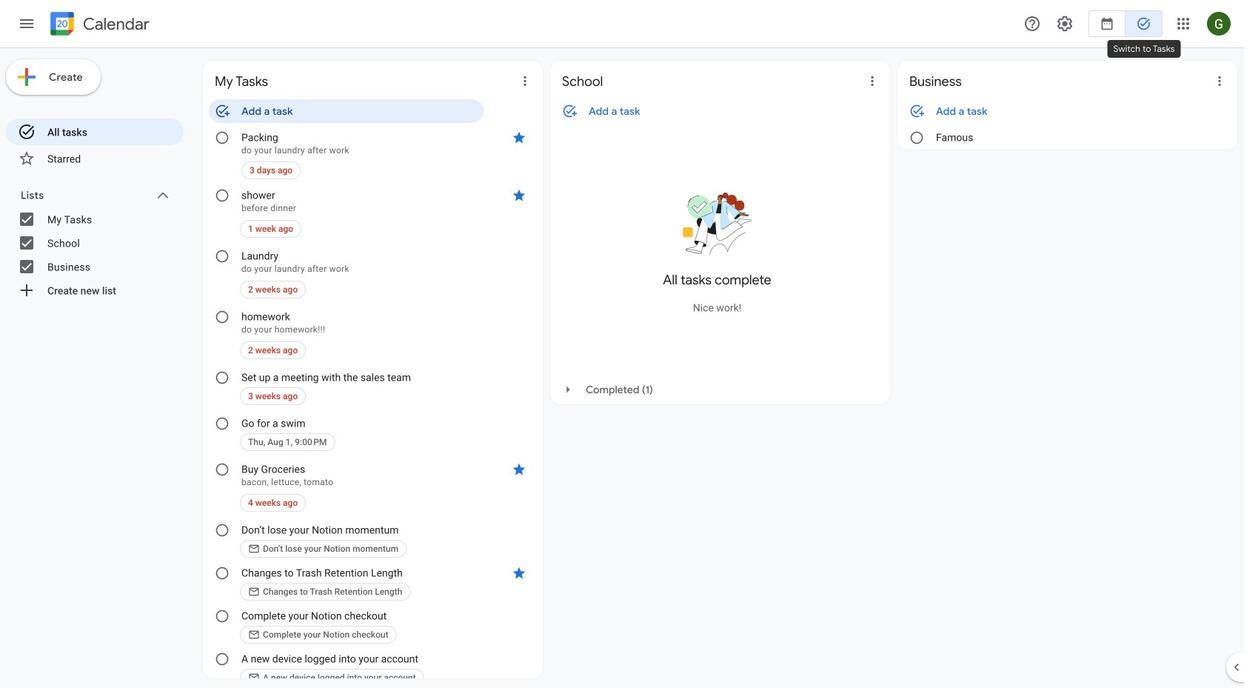 Task type: describe. For each thing, give the bounding box(es) containing it.
support menu image
[[1024, 15, 1042, 33]]

calendar element
[[47, 9, 150, 41]]



Task type: locate. For each thing, give the bounding box(es) containing it.
settings menu image
[[1057, 15, 1074, 33]]

heading
[[80, 15, 150, 33]]

tasks sidebar image
[[18, 15, 36, 33]]

heading inside calendar element
[[80, 15, 150, 33]]



Task type: vqa. For each thing, say whether or not it's contained in the screenshot.
2nd 9 from the bottom
no



